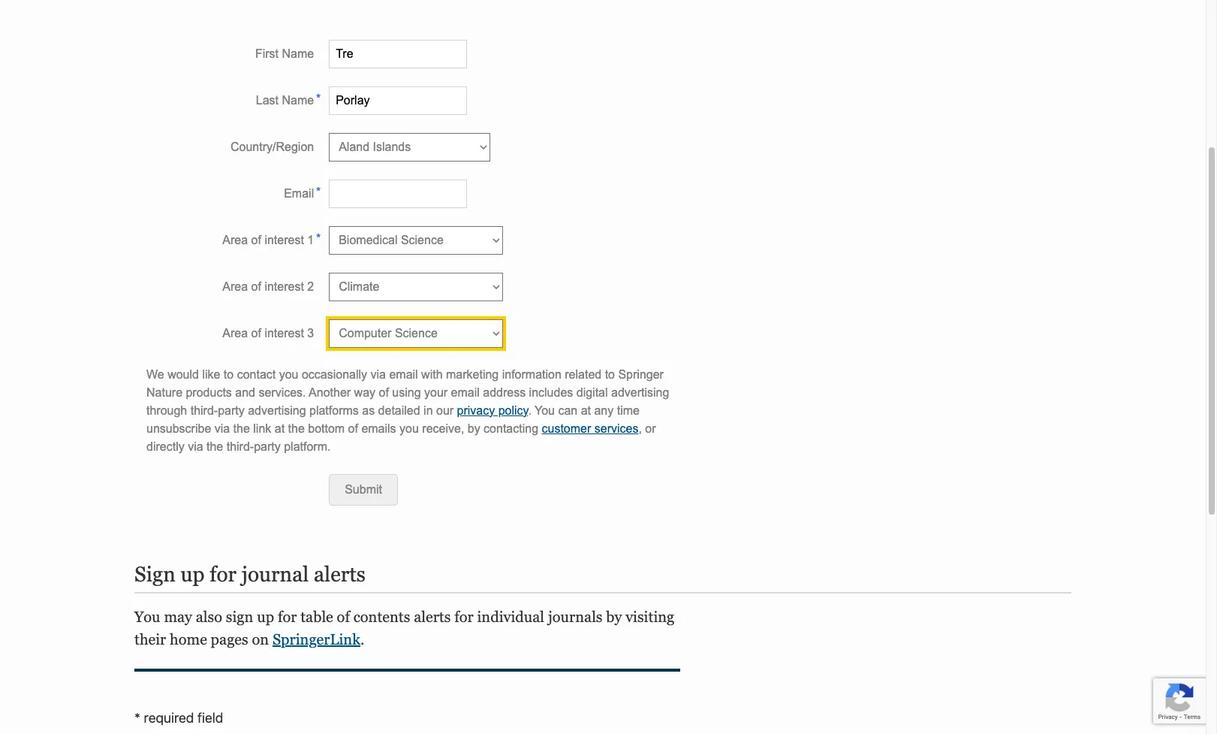 Task type: describe. For each thing, give the bounding box(es) containing it.
their
[[134, 631, 166, 648]]

time
[[617, 404, 640, 417]]

field
[[198, 710, 223, 726]]

like
[[202, 368, 220, 381]]

receive,
[[422, 422, 465, 435]]

bottom
[[308, 422, 345, 435]]

1 horizontal spatial the
[[233, 422, 250, 435]]

0 horizontal spatial at
[[275, 422, 285, 435]]

country/region
[[231, 140, 314, 153]]

you inside . you can at any time unsubscribe via the link at the bottom of emails you receive, by contacting
[[535, 404, 555, 417]]

party inside , or directly via the third-party platform.
[[254, 440, 281, 453]]

as
[[362, 404, 375, 417]]

contacting
[[484, 422, 539, 435]]

area of interest 2
[[223, 280, 314, 293]]

third- inside , or directly via the third-party platform.
[[227, 440, 254, 453]]

0 horizontal spatial .
[[361, 631, 365, 648]]

springerlink link
[[273, 631, 361, 648]]

area of interest 3
[[223, 327, 314, 339]]

0 vertical spatial advertising
[[612, 386, 670, 399]]

through
[[147, 404, 187, 417]]

privacy policy link
[[457, 404, 528, 417]]

journals
[[548, 609, 603, 625]]

sign
[[134, 562, 176, 586]]

2 horizontal spatial for
[[455, 609, 474, 625]]

First Name text field
[[329, 40, 467, 68]]

2
[[308, 280, 314, 293]]

with
[[422, 368, 443, 381]]

of inside you may also sign up for table of contents alerts for individual journals by visiting their home pages on
[[337, 609, 350, 625]]

information
[[502, 368, 562, 381]]

. inside . you can at any time unsubscribe via the link at the bottom of emails you receive, by contacting
[[528, 404, 532, 417]]

home
[[170, 631, 207, 648]]

link
[[253, 422, 271, 435]]

of up contact
[[251, 327, 261, 339]]

and
[[235, 386, 255, 399]]

required
[[144, 710, 194, 726]]

0 horizontal spatial advertising
[[248, 404, 306, 417]]

on
[[252, 631, 269, 648]]

our
[[437, 404, 454, 417]]

detailed
[[378, 404, 420, 417]]

platforms
[[310, 404, 359, 417]]

journal
[[242, 562, 309, 586]]

1 horizontal spatial email
[[451, 386, 480, 399]]

submit button
[[329, 474, 398, 505]]

by inside you may also sign up for table of contents alerts for individual journals by visiting their home pages on
[[607, 609, 622, 625]]

platform.
[[284, 440, 331, 453]]

your
[[424, 386, 448, 399]]

would
[[168, 368, 199, 381]]

marketing
[[446, 368, 499, 381]]

area of interest 1
[[223, 233, 314, 246]]

you inside "we would like to contact you occasionally via email with marketing information related to springer nature products and services. another way of using your email address includes digital advertising through third-party advertising platforms as detailed in our"
[[279, 368, 299, 381]]

services
[[595, 422, 639, 435]]

includes
[[529, 386, 573, 399]]

third- inside "we would like to contact you occasionally via email with marketing information related to springer nature products and services. another way of using your email address includes digital advertising through third-party advertising platforms as detailed in our"
[[191, 404, 218, 417]]

contents
[[354, 609, 410, 625]]

customer services link
[[542, 422, 639, 435]]

in
[[424, 404, 433, 417]]

customer services
[[542, 422, 639, 435]]

area for area of interest 3
[[223, 327, 248, 339]]

last name
[[256, 94, 314, 107]]

you inside you may also sign up for table of contents alerts for individual journals by visiting their home pages on
[[134, 609, 160, 625]]

0 vertical spatial alerts
[[314, 562, 366, 586]]

contact
[[237, 368, 276, 381]]

name for first name
[[282, 47, 314, 60]]

way
[[354, 386, 376, 399]]

table
[[301, 609, 333, 625]]

of inside . you can at any time unsubscribe via the link at the bottom of emails you receive, by contacting
[[348, 422, 358, 435]]

policy
[[499, 404, 528, 417]]

by inside . you can at any time unsubscribe via the link at the bottom of emails you receive, by contacting
[[468, 422, 481, 435]]

privacy
[[457, 404, 495, 417]]



Task type: locate. For each thing, give the bounding box(es) containing it.
interest
[[265, 233, 304, 246], [265, 280, 304, 293], [265, 327, 304, 339]]

3
[[308, 327, 314, 339]]

services.
[[259, 386, 306, 399]]

email down the marketing
[[451, 386, 480, 399]]

0 horizontal spatial to
[[224, 368, 234, 381]]

,
[[639, 422, 642, 435]]

up up on
[[257, 609, 274, 625]]

last
[[256, 94, 279, 107]]

up
[[181, 562, 205, 586], [257, 609, 274, 625]]

0 vertical spatial area
[[223, 233, 248, 246]]

advertising down "springer"
[[612, 386, 670, 399]]

to up digital
[[605, 368, 615, 381]]

party down link
[[254, 440, 281, 453]]

3 interest from the top
[[265, 327, 304, 339]]

interest left the 1
[[265, 233, 304, 246]]

the up platform.
[[288, 422, 305, 435]]

using
[[392, 386, 421, 399]]

visiting
[[626, 609, 675, 625]]

name
[[282, 47, 314, 60], [282, 94, 314, 107]]

. down contents
[[361, 631, 365, 648]]

2 horizontal spatial via
[[371, 368, 386, 381]]

sign up for journal alerts
[[134, 562, 366, 586]]

unsubscribe
[[147, 422, 211, 435]]

1 vertical spatial alerts
[[414, 609, 451, 625]]

2 area from the top
[[223, 280, 248, 293]]

the left link
[[233, 422, 250, 435]]

2 to from the left
[[605, 368, 615, 381]]

for left individual
[[455, 609, 474, 625]]

1 vertical spatial email
[[451, 386, 480, 399]]

party down and
[[218, 404, 245, 417]]

email up using
[[390, 368, 418, 381]]

area up contact
[[223, 327, 248, 339]]

area up area of interest 3
[[223, 280, 248, 293]]

. you can at any time unsubscribe via the link at the bottom of emails you receive, by contacting
[[147, 404, 640, 435]]

party inside "we would like to contact you occasionally via email with marketing information related to springer nature products and services. another way of using your email address includes digital advertising through third-party advertising platforms as detailed in our"
[[218, 404, 245, 417]]

0 vertical spatial at
[[581, 404, 591, 417]]

0 horizontal spatial via
[[188, 440, 203, 453]]

email
[[390, 368, 418, 381], [451, 386, 480, 399]]

you
[[279, 368, 299, 381], [400, 422, 419, 435]]

via down 'products'
[[215, 422, 230, 435]]

area for area of interest 1
[[223, 233, 248, 246]]

of up area of interest 2
[[251, 233, 261, 246]]

by down the privacy on the bottom left of page
[[468, 422, 481, 435]]

1 horizontal spatial up
[[257, 609, 274, 625]]

2 vertical spatial interest
[[265, 327, 304, 339]]

1 to from the left
[[224, 368, 234, 381]]

1 vertical spatial party
[[254, 440, 281, 453]]

another
[[309, 386, 351, 399]]

you down the detailed
[[400, 422, 419, 435]]

third- down 'products'
[[191, 404, 218, 417]]

interest left '2'
[[265, 280, 304, 293]]

digital
[[577, 386, 608, 399]]

Email email field
[[329, 179, 467, 208]]

sign
[[226, 609, 253, 625]]

any
[[595, 404, 614, 417]]

0 vertical spatial third-
[[191, 404, 218, 417]]

individual
[[477, 609, 545, 625]]

of right way
[[379, 386, 389, 399]]

via for email
[[371, 368, 386, 381]]

2 name from the top
[[282, 94, 314, 107]]

emails
[[362, 422, 396, 435]]

1 horizontal spatial alerts
[[414, 609, 451, 625]]

1 vertical spatial you
[[134, 609, 160, 625]]

up inside you may also sign up for table of contents alerts for individual journals by visiting their home pages on
[[257, 609, 274, 625]]

related
[[565, 368, 602, 381]]

0 horizontal spatial up
[[181, 562, 205, 586]]

of inside "we would like to contact you occasionally via email with marketing information related to springer nature products and services. another way of using your email address includes digital advertising through third-party advertising platforms as detailed in our"
[[379, 386, 389, 399]]

occasionally
[[302, 368, 367, 381]]

0 vertical spatial .
[[528, 404, 532, 417]]

0 vertical spatial via
[[371, 368, 386, 381]]

0 vertical spatial name
[[282, 47, 314, 60]]

2 vertical spatial via
[[188, 440, 203, 453]]

alerts inside you may also sign up for table of contents alerts for individual journals by visiting their home pages on
[[414, 609, 451, 625]]

or
[[646, 422, 656, 435]]

1 horizontal spatial third-
[[227, 440, 254, 453]]

to
[[224, 368, 234, 381], [605, 368, 615, 381]]

first
[[255, 47, 279, 60]]

1 vertical spatial by
[[607, 609, 622, 625]]

you up services.
[[279, 368, 299, 381]]

via down unsubscribe
[[188, 440, 203, 453]]

via inside , or directly via the third-party platform.
[[188, 440, 203, 453]]

name for last name
[[282, 94, 314, 107]]

0 horizontal spatial email
[[390, 368, 418, 381]]

1 vertical spatial name
[[282, 94, 314, 107]]

2 horizontal spatial the
[[288, 422, 305, 435]]

0 horizontal spatial by
[[468, 422, 481, 435]]

name right first
[[282, 47, 314, 60]]

may
[[164, 609, 192, 625]]

, or directly via the third-party platform.
[[147, 422, 656, 453]]

springerlink
[[273, 631, 361, 648]]

0 vertical spatial email
[[390, 368, 418, 381]]

alerts up 'table'
[[314, 562, 366, 586]]

we
[[147, 368, 164, 381]]

also
[[196, 609, 222, 625]]

*
[[134, 710, 141, 726]]

to right like
[[224, 368, 234, 381]]

0 horizontal spatial the
[[207, 440, 223, 453]]

0 vertical spatial up
[[181, 562, 205, 586]]

2 interest from the top
[[265, 280, 304, 293]]

submit
[[345, 483, 382, 496]]

. up contacting
[[528, 404, 532, 417]]

1 vertical spatial third-
[[227, 440, 254, 453]]

at right link
[[275, 422, 285, 435]]

1 horizontal spatial advertising
[[612, 386, 670, 399]]

via up way
[[371, 368, 386, 381]]

3 area from the top
[[223, 327, 248, 339]]

1 horizontal spatial .
[[528, 404, 532, 417]]

up right sign
[[181, 562, 205, 586]]

1 vertical spatial area
[[223, 280, 248, 293]]

you up their
[[134, 609, 160, 625]]

0 vertical spatial you
[[535, 404, 555, 417]]

1 horizontal spatial via
[[215, 422, 230, 435]]

third-
[[191, 404, 218, 417], [227, 440, 254, 453]]

0 vertical spatial you
[[279, 368, 299, 381]]

address
[[483, 386, 526, 399]]

you
[[535, 404, 555, 417], [134, 609, 160, 625]]

0 vertical spatial interest
[[265, 233, 304, 246]]

0 horizontal spatial for
[[210, 562, 237, 586]]

1 vertical spatial at
[[275, 422, 285, 435]]

0 horizontal spatial party
[[218, 404, 245, 417]]

1 vertical spatial advertising
[[248, 404, 306, 417]]

at left any
[[581, 404, 591, 417]]

0 vertical spatial party
[[218, 404, 245, 417]]

1 horizontal spatial party
[[254, 440, 281, 453]]

nature
[[147, 386, 183, 399]]

party
[[218, 404, 245, 417], [254, 440, 281, 453]]

1 horizontal spatial for
[[278, 609, 297, 625]]

springerlink .
[[273, 631, 365, 648]]

for
[[210, 562, 237, 586], [278, 609, 297, 625], [455, 609, 474, 625]]

the
[[233, 422, 250, 435], [288, 422, 305, 435], [207, 440, 223, 453]]

of
[[251, 233, 261, 246], [251, 280, 261, 293], [251, 327, 261, 339], [379, 386, 389, 399], [348, 422, 358, 435], [337, 609, 350, 625]]

interest for 3
[[265, 327, 304, 339]]

for left 'table'
[[278, 609, 297, 625]]

advertising
[[612, 386, 670, 399], [248, 404, 306, 417]]

via inside "we would like to contact you occasionally via email with marketing information related to springer nature products and services. another way of using your email address includes digital advertising through third-party advertising platforms as detailed in our"
[[371, 368, 386, 381]]

.
[[528, 404, 532, 417], [361, 631, 365, 648]]

0 horizontal spatial you
[[134, 609, 160, 625]]

of up area of interest 3
[[251, 280, 261, 293]]

1 vertical spatial you
[[400, 422, 419, 435]]

you may also sign up for table of contents alerts for individual journals by visiting their home pages on
[[134, 609, 675, 648]]

1 vertical spatial via
[[215, 422, 230, 435]]

third- down link
[[227, 440, 254, 453]]

area for area of interest 2
[[223, 280, 248, 293]]

area
[[223, 233, 248, 246], [223, 280, 248, 293], [223, 327, 248, 339]]

via for the
[[215, 422, 230, 435]]

springer
[[619, 368, 664, 381]]

1 horizontal spatial at
[[581, 404, 591, 417]]

we would like to contact you occasionally via email with marketing information related to springer nature products and services. another way of using your email address includes digital advertising through third-party advertising platforms as detailed in our
[[147, 368, 670, 417]]

1 horizontal spatial by
[[607, 609, 622, 625]]

1 horizontal spatial you
[[535, 404, 555, 417]]

0 horizontal spatial third-
[[191, 404, 218, 417]]

1 vertical spatial up
[[257, 609, 274, 625]]

by
[[468, 422, 481, 435], [607, 609, 622, 625]]

of right 'table'
[[337, 609, 350, 625]]

for up the also
[[210, 562, 237, 586]]

interest for 2
[[265, 280, 304, 293]]

alerts right contents
[[414, 609, 451, 625]]

privacy policy
[[457, 404, 528, 417]]

area up area of interest 2
[[223, 233, 248, 246]]

by left visiting
[[607, 609, 622, 625]]

email
[[284, 187, 314, 200]]

the inside , or directly via the third-party platform.
[[207, 440, 223, 453]]

1
[[308, 233, 314, 246]]

at
[[581, 404, 591, 417], [275, 422, 285, 435]]

can
[[559, 404, 578, 417]]

via inside . you can at any time unsubscribe via the link at the bottom of emails you receive, by contacting
[[215, 422, 230, 435]]

0 vertical spatial by
[[468, 422, 481, 435]]

0 horizontal spatial alerts
[[314, 562, 366, 586]]

0 horizontal spatial you
[[279, 368, 299, 381]]

products
[[186, 386, 232, 399]]

customer
[[542, 422, 592, 435]]

of left emails
[[348, 422, 358, 435]]

name right last on the left top of page
[[282, 94, 314, 107]]

Last Name text field
[[329, 86, 467, 115]]

1 horizontal spatial to
[[605, 368, 615, 381]]

interest for 1
[[265, 233, 304, 246]]

you down the includes
[[535, 404, 555, 417]]

1 area from the top
[[223, 233, 248, 246]]

1 horizontal spatial you
[[400, 422, 419, 435]]

2 vertical spatial area
[[223, 327, 248, 339]]

1 vertical spatial .
[[361, 631, 365, 648]]

1 name from the top
[[282, 47, 314, 60]]

you inside . you can at any time unsubscribe via the link at the bottom of emails you receive, by contacting
[[400, 422, 419, 435]]

pages
[[211, 631, 248, 648]]

directly
[[147, 440, 185, 453]]

* required field
[[134, 710, 223, 726]]

the down unsubscribe
[[207, 440, 223, 453]]

1 interest from the top
[[265, 233, 304, 246]]

1 vertical spatial interest
[[265, 280, 304, 293]]

first name
[[255, 47, 314, 60]]

advertising down services.
[[248, 404, 306, 417]]

interest left the '3'
[[265, 327, 304, 339]]



